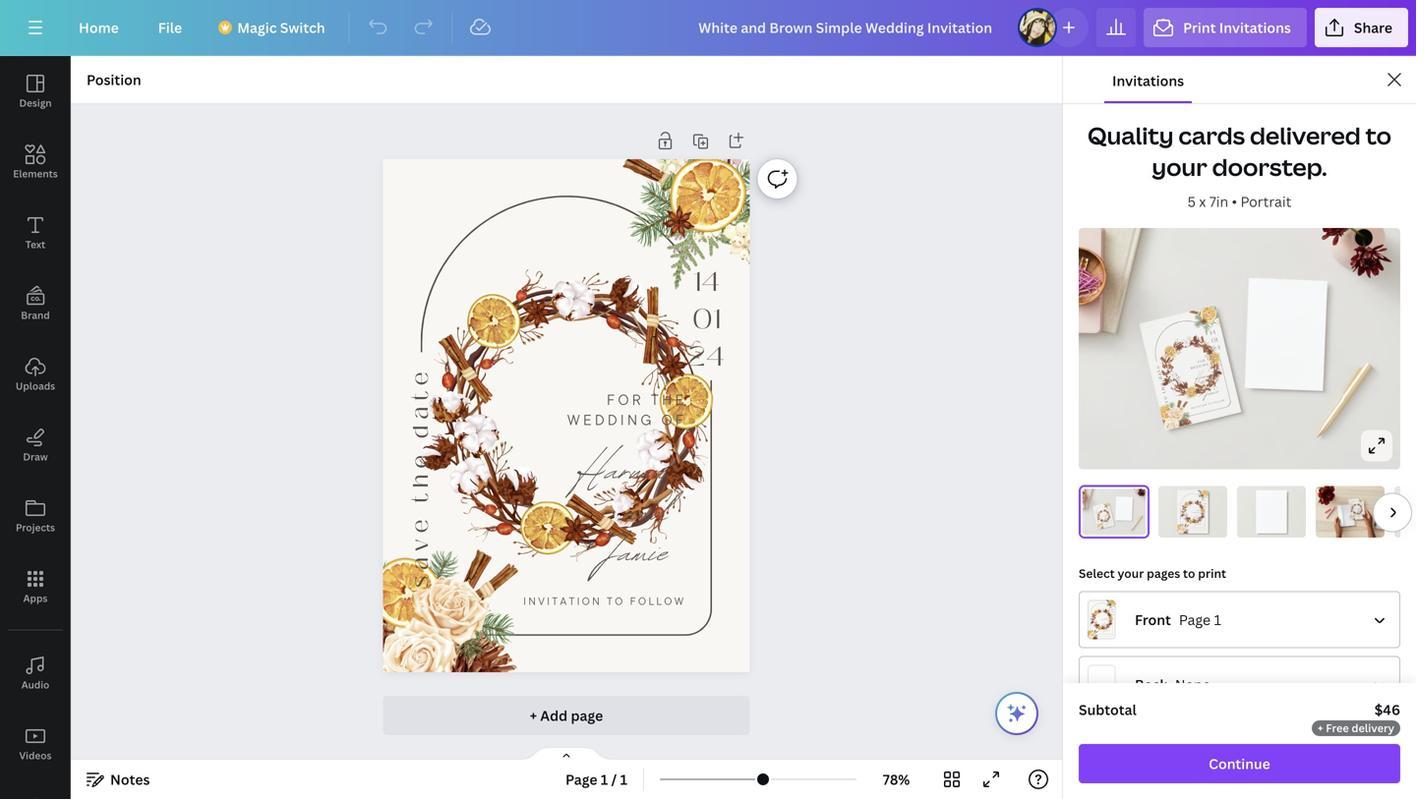 Task type: describe. For each thing, give the bounding box(es) containing it.
invitations inside button
[[1113, 71, 1185, 90]]

78% button
[[865, 764, 929, 796]]

pages
[[1147, 565, 1181, 582]]

Design title text field
[[683, 8, 1011, 47]]

none
[[1176, 676, 1211, 694]]

magic switch button
[[206, 8, 341, 47]]

1 horizontal spatial 14 01 24 save the date for the wedding of invitation to follow harumi and jamie
[[1351, 503, 1364, 518]]

cards
[[1179, 120, 1246, 152]]

continue button
[[1079, 745, 1401, 784]]

position button
[[79, 64, 149, 95]]

uploads
[[16, 380, 55, 393]]

invitation to follow harumi and jamie
[[1190, 514, 1204, 529]]

0 horizontal spatial invitation to follow
[[524, 595, 686, 608]]

to inside quality cards delivered to your doorstep. 5 x 7in • portrait
[[1366, 120, 1392, 152]]

home
[[79, 18, 119, 37]]

+ add page button
[[383, 697, 750, 736]]

harumi inside invitation to follow harumi and jamie
[[1194, 514, 1202, 520]]

and inside and jamie
[[1206, 376, 1219, 392]]

videos
[[19, 750, 52, 763]]

1 inside select your pages to print element
[[1215, 611, 1222, 629]]

draw
[[23, 451, 48, 464]]

notes
[[110, 771, 150, 790]]

free
[[1327, 721, 1350, 736]]

follow inside invitation to follow
[[1213, 399, 1226, 405]]

add
[[541, 707, 568, 726]]

follow inside invitation to follow harumi and jamie
[[1199, 528, 1204, 529]]

elements
[[13, 167, 58, 181]]

canva assistant image
[[1006, 703, 1029, 726]]

delivery
[[1352, 721, 1395, 736]]

delivered
[[1250, 120, 1361, 152]]

x
[[1200, 192, 1207, 211]]

projects button
[[0, 481, 71, 552]]

brand button
[[0, 269, 71, 339]]

magic switch
[[237, 18, 325, 37]]

print
[[1184, 18, 1217, 37]]

projects
[[16, 521, 55, 535]]

+ for + free delivery
[[1318, 721, 1324, 736]]

and inside invitation to follow harumi and jamie
[[1198, 518, 1202, 524]]

page
[[571, 707, 603, 726]]

front
[[1135, 611, 1172, 629]]

your inside quality cards delivered to your doorstep. 5 x 7in • portrait
[[1153, 151, 1208, 183]]

1 horizontal spatial 1
[[621, 771, 628, 790]]

audio
[[21, 679, 49, 692]]

+ for + add page
[[530, 707, 537, 726]]

0 horizontal spatial 14 01 24
[[689, 261, 725, 378]]

1 horizontal spatial invitation to follow
[[1191, 399, 1226, 410]]

back none
[[1135, 676, 1211, 694]]

+ add page
[[530, 707, 603, 726]]

invitations inside dropdown button
[[1220, 18, 1292, 37]]

front page 1
[[1135, 611, 1222, 629]]

share
[[1355, 18, 1393, 37]]

invitation inside invitation to follow harumi and jamie
[[1190, 528, 1197, 529]]

/
[[612, 771, 617, 790]]

notes button
[[79, 764, 158, 796]]

the inside 14 01 24 save the date
[[1180, 515, 1183, 520]]

main menu bar
[[0, 0, 1417, 56]]

share button
[[1315, 8, 1409, 47]]

text
[[25, 238, 45, 251]]

home link
[[63, 8, 135, 47]]

doorstep.
[[1213, 151, 1328, 183]]

0 vertical spatial for the wedding of
[[1191, 356, 1217, 371]]

+ free delivery
[[1318, 721, 1395, 736]]

24 inside 14 01 24 save the date
[[1204, 506, 1207, 509]]

and jamie
[[1204, 376, 1221, 402]]

select your pages to print
[[1079, 565, 1227, 582]]

side panel tab list
[[0, 56, 71, 800]]

14 01 24 save the date
[[1180, 499, 1207, 527]]



Task type: vqa. For each thing, say whether or not it's contained in the screenshot.
date in 14 01 24 save the date
yes



Task type: locate. For each thing, give the bounding box(es) containing it.
1 horizontal spatial invitations
[[1220, 18, 1292, 37]]

the
[[1207, 356, 1216, 362], [1159, 382, 1168, 394], [651, 391, 687, 409], [405, 450, 437, 503], [1361, 508, 1362, 509], [1201, 510, 1204, 512], [1351, 511, 1352, 514], [1108, 514, 1110, 515], [1180, 515, 1183, 520], [1097, 519, 1099, 522]]

0 horizontal spatial +
[[530, 707, 537, 726]]

date
[[1155, 364, 1165, 381], [405, 367, 437, 439], [1351, 508, 1352, 511], [1180, 508, 1183, 514], [1096, 516, 1099, 519]]

14
[[693, 261, 721, 303], [1209, 328, 1217, 338], [1204, 499, 1206, 503], [1362, 503, 1363, 505], [1108, 508, 1110, 510]]

to inside invitation to follow
[[1208, 402, 1213, 406]]

jamie
[[1204, 384, 1221, 402], [1359, 513, 1362, 517], [603, 519, 669, 588], [1107, 520, 1111, 524], [1197, 521, 1202, 527]]

14 01 24 save the date for the wedding of invitation to follow harumi and jamie
[[1351, 503, 1364, 518], [1096, 508, 1112, 526]]

wedding
[[1191, 362, 1210, 371], [568, 411, 655, 429], [1358, 509, 1361, 510], [1194, 512, 1201, 514], [1104, 515, 1108, 517]]

0 vertical spatial your
[[1153, 151, 1208, 183]]

+ inside button
[[530, 707, 537, 726]]

switch
[[280, 18, 325, 37]]

apps button
[[0, 552, 71, 623]]

display preview 3 of the design image
[[1238, 486, 1307, 538]]

select
[[1079, 565, 1115, 582]]

invitation
[[1191, 403, 1208, 410], [1356, 517, 1360, 518], [1104, 524, 1108, 526], [1190, 528, 1197, 529], [524, 595, 602, 608]]

24
[[689, 336, 725, 378], [1212, 343, 1222, 354], [1204, 506, 1207, 509], [1362, 506, 1364, 508], [1109, 511, 1111, 513]]

1 right /
[[621, 771, 628, 790]]

1
[[1215, 611, 1222, 629], [601, 771, 608, 790], [621, 771, 628, 790]]

0 horizontal spatial invitations
[[1113, 71, 1185, 90]]

videos button
[[0, 709, 71, 780]]

1 vertical spatial for the wedding of
[[568, 391, 687, 429]]

0 horizontal spatial your
[[1118, 565, 1145, 582]]

14 01 24
[[689, 261, 725, 378], [1209, 328, 1222, 354]]

page down show pages image
[[566, 771, 598, 790]]

invitation to follow
[[1191, 399, 1226, 410], [524, 595, 686, 608]]

0 vertical spatial invitations
[[1220, 18, 1292, 37]]

quality
[[1088, 120, 1174, 152]]

text button
[[0, 198, 71, 269]]

78%
[[883, 771, 910, 790]]

14 01 24 save the date for the wedding of invitation to follow harumi and jamie up select
[[1096, 508, 1112, 526]]

invitations right print
[[1220, 18, 1292, 37]]

to inside invitation to follow harumi and jamie
[[1197, 528, 1198, 529]]

$46
[[1375, 701, 1401, 720]]

your left pages
[[1118, 565, 1145, 582]]

print
[[1199, 565, 1227, 582]]

print invitations button
[[1144, 8, 1307, 47]]

0 horizontal spatial save the date
[[405, 367, 437, 588]]

0 vertical spatial invitation to follow
[[1191, 399, 1226, 410]]

+ left free
[[1318, 721, 1324, 736]]

follow
[[1213, 399, 1226, 405], [1361, 517, 1363, 517], [1109, 523, 1112, 524], [1199, 528, 1204, 529], [630, 595, 686, 608]]

for
[[1198, 359, 1207, 364], [607, 391, 645, 409], [1359, 508, 1361, 509], [1197, 510, 1200, 512], [1106, 515, 1108, 516]]

print invitations
[[1184, 18, 1292, 37]]

uploads button
[[0, 339, 71, 410]]

page right front
[[1180, 611, 1211, 629]]

01 inside 14 01 24 save the date
[[1204, 502, 1207, 506]]

1 vertical spatial invitations
[[1113, 71, 1185, 90]]

apps
[[23, 592, 48, 606]]

invitations
[[1220, 18, 1292, 37], [1113, 71, 1185, 90]]

1 left /
[[601, 771, 608, 790]]

save
[[1162, 395, 1173, 412], [1351, 514, 1353, 517], [405, 514, 437, 588], [1180, 521, 1183, 527], [1098, 522, 1100, 526]]

0 horizontal spatial page
[[566, 771, 598, 790]]

save inside 14 01 24 save the date
[[1180, 521, 1183, 527]]

1 vertical spatial your
[[1118, 565, 1145, 582]]

+ left the add
[[530, 707, 537, 726]]

brand
[[21, 309, 50, 322]]

14 inside 14 01 24 save the date
[[1204, 499, 1206, 503]]

design
[[19, 96, 52, 110]]

display preview 5 of the design image
[[1395, 486, 1417, 538]]

continue
[[1209, 755, 1271, 774]]

position
[[87, 70, 141, 89]]

0 horizontal spatial 1
[[601, 771, 608, 790]]

14 01 24 save the date for the wedding of invitation to follow harumi and jamie left display preview 5 of the design image
[[1351, 503, 1364, 518]]

draw button
[[0, 410, 71, 481]]

audio button
[[0, 639, 71, 709]]

for the wedding of
[[1191, 356, 1217, 371], [568, 391, 687, 429], [1194, 510, 1204, 514]]

select your pages to print element
[[1079, 592, 1401, 714]]

1 horizontal spatial save the date
[[1155, 364, 1173, 412]]

1 horizontal spatial 14 01 24
[[1209, 328, 1222, 354]]

0 vertical spatial page
[[1180, 611, 1211, 629]]

date inside 14 01 24 save the date
[[1180, 508, 1183, 514]]

quality cards delivered to your doorstep. 5 x 7in • portrait
[[1088, 120, 1392, 211]]

5
[[1188, 192, 1196, 211]]

to
[[1366, 120, 1392, 152], [1208, 402, 1213, 406], [1360, 517, 1361, 517], [1108, 524, 1109, 525], [1197, 528, 1198, 529], [1184, 565, 1196, 582], [607, 595, 625, 608]]

and
[[1206, 376, 1219, 392], [624, 477, 669, 547], [1360, 512, 1362, 515], [1198, 518, 1202, 524], [1107, 518, 1110, 522]]

+
[[530, 707, 537, 726], [1318, 721, 1324, 736]]

harumi
[[1194, 367, 1217, 386], [578, 436, 669, 506], [1358, 510, 1362, 513], [1194, 514, 1202, 520], [1105, 516, 1110, 520]]

save the date
[[1155, 364, 1173, 412], [405, 367, 437, 588]]

page 1 / 1
[[566, 771, 628, 790]]

0 horizontal spatial 14 01 24 save the date for the wedding of invitation to follow harumi and jamie
[[1096, 508, 1112, 526]]

1 vertical spatial page
[[566, 771, 598, 790]]

magic
[[237, 18, 277, 37]]

file
[[158, 18, 182, 37]]

01
[[693, 299, 721, 340], [1211, 336, 1219, 346], [1204, 502, 1207, 506], [1362, 504, 1364, 506], [1109, 510, 1110, 512]]

of
[[1210, 361, 1217, 366], [662, 411, 687, 429], [1361, 509, 1363, 510], [1202, 512, 1204, 514], [1108, 515, 1110, 516]]

invitations button
[[1105, 56, 1193, 103]]

design button
[[0, 56, 71, 127]]

1 down print
[[1215, 611, 1222, 629]]

page
[[1180, 611, 1211, 629], [566, 771, 598, 790]]

jamie inside invitation to follow harumi and jamie
[[1197, 521, 1202, 527]]

2 horizontal spatial 1
[[1215, 611, 1222, 629]]

back
[[1135, 676, 1168, 694]]

your up 5
[[1153, 151, 1208, 183]]

2 vertical spatial for the wedding of
[[1194, 510, 1204, 514]]

your
[[1153, 151, 1208, 183], [1118, 565, 1145, 582]]

1 horizontal spatial page
[[1180, 611, 1211, 629]]

show pages image
[[519, 747, 614, 763]]

elements button
[[0, 127, 71, 198]]

portrait
[[1241, 192, 1292, 211]]

subtotal
[[1079, 701, 1137, 720]]

1 vertical spatial invitation to follow
[[524, 595, 686, 608]]

invitations up quality
[[1113, 71, 1185, 90]]

7in
[[1210, 192, 1229, 211]]

1 horizontal spatial your
[[1153, 151, 1208, 183]]

1 horizontal spatial +
[[1318, 721, 1324, 736]]

•
[[1232, 192, 1238, 211]]

file button
[[142, 8, 198, 47]]



